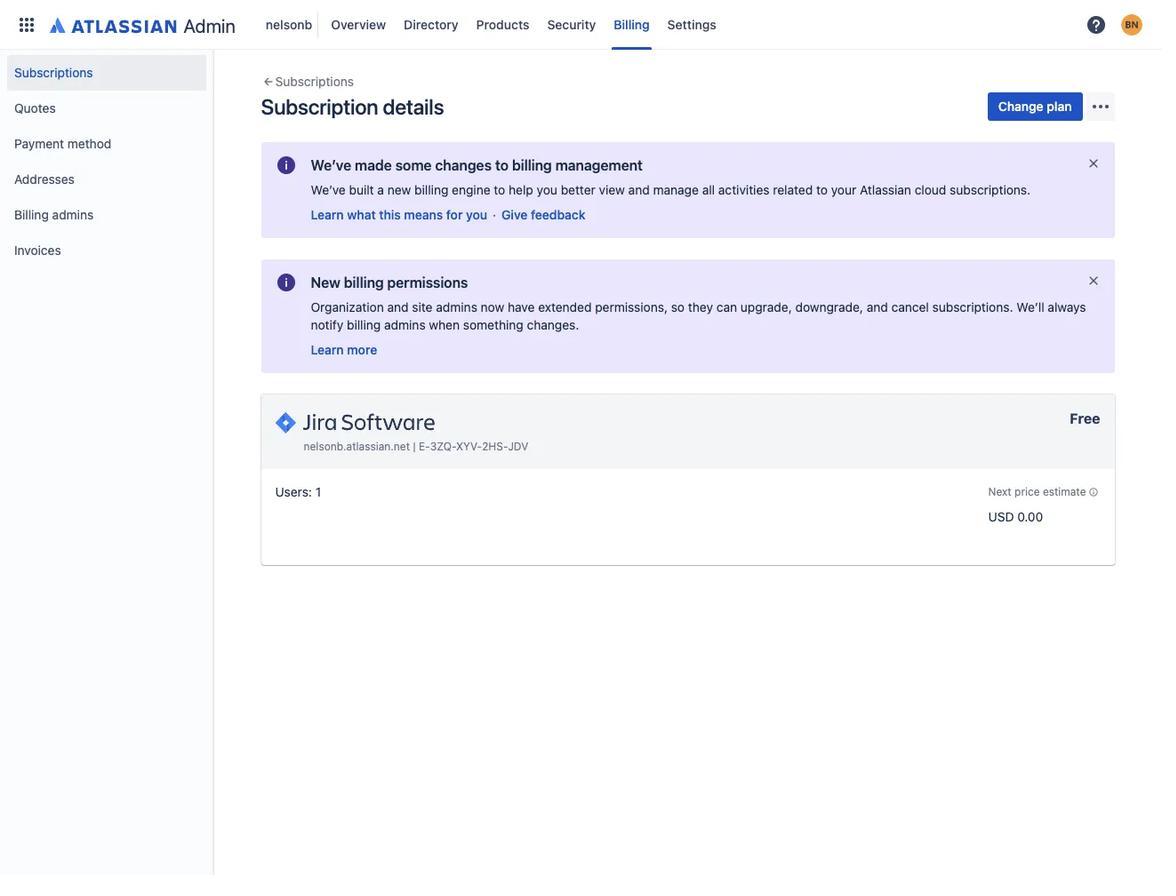 Task type: vqa. For each thing, say whether or not it's contained in the screenshot.
Invoices
yes



Task type: describe. For each thing, give the bounding box(es) containing it.
subscription
[[261, 94, 378, 119]]

settings
[[668, 16, 717, 32]]

billing link
[[609, 10, 655, 39]]

some
[[395, 157, 432, 173]]

addresses
[[14, 172, 75, 187]]

overview
[[331, 16, 386, 32]]

built
[[349, 182, 374, 197]]

users
[[275, 485, 309, 500]]

management
[[555, 157, 643, 173]]

overview link
[[326, 10, 391, 39]]

billing admins
[[14, 207, 94, 222]]

new billing permissions
[[311, 275, 468, 291]]

1
[[315, 485, 321, 500]]

organization
[[311, 300, 384, 315]]

give
[[502, 207, 528, 222]]

estimate
[[1043, 486, 1086, 499]]

close adminhub onboarding banner image
[[1086, 157, 1100, 171]]

your profile and settings image
[[1121, 14, 1143, 35]]

security
[[547, 16, 596, 32]]

jdv
[[508, 440, 529, 454]]

help
[[509, 182, 533, 197]]

billing for billing admins
[[14, 207, 49, 222]]

3zq-
[[430, 440, 456, 454]]

e-
[[419, 440, 430, 454]]

admin
[[184, 15, 236, 36]]

related
[[773, 182, 813, 197]]

learn more
[[311, 342, 377, 357]]

manage
[[653, 182, 699, 197]]

can
[[717, 300, 737, 315]]

upgrade,
[[741, 300, 792, 315]]

0 vertical spatial admins
[[52, 207, 94, 222]]

2 vertical spatial admins
[[384, 317, 426, 333]]

price
[[1015, 486, 1040, 499]]

nelsonb.atlassian.net
[[304, 440, 410, 454]]

cloud
[[915, 182, 947, 197]]

nelsonb.atlassian.net | e-3zq-xyv-2hs-jdv
[[304, 440, 529, 454]]

invoices
[[14, 243, 61, 258]]

2hs-
[[482, 440, 508, 454]]

security link
[[542, 10, 601, 39]]

plan
[[1047, 99, 1072, 114]]

so
[[671, 300, 685, 315]]

cancel
[[892, 300, 929, 315]]

·
[[493, 207, 496, 222]]

we've for we've built a new billing engine to help you better view and manage all activities related to your atlassian cloud subscriptions.
[[311, 182, 346, 197]]

free
[[1070, 411, 1100, 427]]

0 vertical spatial you
[[537, 182, 558, 197]]

subscriptions. inside organization and site admins now have extended permissions, so they can upgrade, downgrade, and cancel subscriptions. we'll always notify billing admins when something changes.
[[932, 300, 1013, 315]]

usd 0.00
[[988, 510, 1043, 525]]

always
[[1048, 300, 1086, 315]]

billing up help
[[512, 157, 552, 173]]

give feedback button
[[502, 206, 586, 224]]

notify
[[311, 317, 343, 333]]

payment method
[[14, 136, 111, 151]]

next price estimate
[[988, 486, 1086, 499]]

new
[[311, 275, 340, 291]]

to left your
[[816, 182, 828, 197]]

we've built a new billing engine to help you better view and manage all activities related to your atlassian cloud subscriptions.
[[311, 182, 1031, 197]]

0 horizontal spatial subscriptions
[[14, 65, 93, 80]]

subscriptions image
[[261, 75, 275, 89]]

a
[[377, 182, 384, 197]]

learn what this means for you · give feedback
[[311, 207, 586, 222]]

products
[[476, 16, 530, 32]]

0 vertical spatial subscriptions.
[[950, 182, 1031, 197]]

we've made some changes to billing management
[[311, 157, 643, 173]]

2 horizontal spatial admins
[[436, 300, 477, 315]]

|
[[413, 440, 416, 454]]

admin banner
[[0, 0, 1162, 50]]

have
[[508, 300, 535, 315]]

activities
[[718, 182, 770, 197]]

1 vertical spatial you
[[466, 207, 487, 222]]

permissions,
[[595, 300, 668, 315]]

quotes link
[[7, 91, 206, 126]]

admin link
[[43, 10, 243, 39]]

users 1
[[275, 485, 321, 500]]

addresses link
[[7, 162, 206, 197]]

means
[[404, 207, 443, 222]]

this
[[379, 207, 401, 222]]

xyv-
[[456, 440, 482, 454]]

permissions
[[387, 275, 468, 291]]

changes
[[435, 157, 492, 173]]

quotes
[[14, 100, 56, 116]]

method
[[67, 136, 111, 151]]



Task type: locate. For each thing, give the bounding box(es) containing it.
billing up organization
[[344, 275, 384, 291]]

nelsonb
[[266, 16, 312, 32]]

subscriptions up subscription
[[275, 74, 354, 89]]

billing element
[[11, 0, 1080, 49]]

we've
[[311, 157, 351, 173], [311, 182, 346, 197]]

help image
[[1086, 14, 1107, 35]]

0 horizontal spatial you
[[466, 207, 487, 222]]

billing inside billing admins link
[[14, 207, 49, 222]]

you up the give feedback button
[[537, 182, 558, 197]]

2 we've from the top
[[311, 182, 346, 197]]

1 horizontal spatial and
[[628, 182, 650, 197]]

we've left built
[[311, 182, 346, 197]]

new
[[388, 182, 411, 197]]

billing admins link
[[7, 197, 206, 233]]

site
[[412, 300, 433, 315]]

atlassian image
[[50, 14, 177, 35], [50, 14, 177, 35]]

they
[[688, 300, 713, 315]]

1 vertical spatial admins
[[436, 300, 477, 315]]

your
[[831, 182, 857, 197]]

details
[[383, 94, 444, 119]]

1 vertical spatial subscriptions.
[[932, 300, 1013, 315]]

1 horizontal spatial subscriptions
[[275, 74, 354, 89]]

learn more button
[[311, 341, 377, 359]]

made
[[355, 157, 392, 173]]

billing up means
[[414, 182, 449, 197]]

1 horizontal spatial you
[[537, 182, 558, 197]]

you left ·
[[466, 207, 487, 222]]

subscriptions. left we'll
[[932, 300, 1013, 315]]

learn what this means for you button
[[311, 206, 487, 224]]

learn left what
[[311, 207, 344, 222]]

subscriptions. right cloud
[[950, 182, 1031, 197]]

learn down notify
[[311, 342, 344, 357]]

1 horizontal spatial admins
[[384, 317, 426, 333]]

subscriptions.
[[950, 182, 1031, 197], [932, 300, 1013, 315]]

admins down addresses
[[52, 207, 94, 222]]

change plan
[[998, 99, 1072, 114]]

learn more link
[[311, 342, 377, 357]]

group
[[7, 50, 206, 274]]

change plan button
[[988, 92, 1083, 121]]

engine
[[452, 182, 491, 197]]

admins down site
[[384, 317, 426, 333]]

and left cancel
[[867, 300, 888, 315]]

payment method link
[[7, 126, 206, 162]]

for
[[446, 207, 463, 222]]

to
[[495, 157, 509, 173], [494, 182, 505, 197], [816, 182, 828, 197]]

we've for we've made some changes to billing management
[[311, 157, 351, 173]]

extended
[[538, 300, 592, 315]]

subscription details
[[261, 94, 444, 119]]

0 vertical spatial we've
[[311, 157, 351, 173]]

subscriptions link up subscription
[[261, 71, 354, 92]]

billing up invoices
[[14, 207, 49, 222]]

learn for learn more
[[311, 342, 344, 357]]

learn for learn what this means for you · give feedback
[[311, 207, 344, 222]]

feedback
[[531, 207, 586, 222]]

0 horizontal spatial and
[[387, 300, 409, 315]]

subscriptions link down the admin link in the left top of the page
[[7, 55, 206, 91]]

billing
[[614, 16, 650, 32], [14, 207, 49, 222]]

and left site
[[387, 300, 409, 315]]

organization and site admins now have extended permissions, so they can upgrade, downgrade, and cancel subscriptions. we'll always notify billing admins when something changes.
[[311, 300, 1086, 333]]

1 vertical spatial billing
[[14, 207, 49, 222]]

switch to... image
[[16, 14, 37, 35]]

admins up when
[[436, 300, 477, 315]]

what
[[347, 207, 376, 222]]

0 horizontal spatial billing
[[14, 207, 49, 222]]

1 horizontal spatial subscriptions link
[[261, 71, 354, 92]]

1 we've from the top
[[311, 157, 351, 173]]

when
[[429, 317, 460, 333]]

all
[[702, 182, 715, 197]]

0 horizontal spatial admins
[[52, 207, 94, 222]]

1 learn from the top
[[311, 207, 344, 222]]

changes.
[[527, 317, 579, 333]]

next
[[988, 486, 1012, 499]]

more actions image
[[1090, 96, 1111, 117]]

0 vertical spatial billing
[[614, 16, 650, 32]]

more
[[347, 342, 377, 357]]

billing right the security
[[614, 16, 650, 32]]

group containing subscriptions
[[7, 50, 206, 274]]

directory link
[[399, 10, 464, 39]]

settings link
[[662, 10, 722, 39]]

billing down organization
[[347, 317, 381, 333]]

1 vertical spatial we've
[[311, 182, 346, 197]]

0 horizontal spatial subscriptions link
[[7, 55, 206, 91]]

billing for billing
[[614, 16, 650, 32]]

something
[[463, 317, 524, 333]]

we'll
[[1017, 300, 1045, 315]]

2 learn from the top
[[311, 342, 344, 357]]

subscriptions up quotes
[[14, 65, 93, 80]]

change
[[998, 99, 1044, 114]]

1 horizontal spatial billing
[[614, 16, 650, 32]]

nelsonb button
[[260, 10, 319, 39]]

invoices link
[[7, 233, 206, 269]]

and right 'view'
[[628, 182, 650, 197]]

billing inside organization and site admins now have extended permissions, so they can upgrade, downgrade, and cancel subscriptions. we'll always notify billing admins when something changes.
[[347, 317, 381, 333]]

products link
[[471, 10, 535, 39]]

we've up built
[[311, 157, 351, 173]]

to right changes
[[495, 157, 509, 173]]

2 horizontal spatial and
[[867, 300, 888, 315]]

you
[[537, 182, 558, 197], [466, 207, 487, 222]]

billing
[[512, 157, 552, 173], [414, 182, 449, 197], [344, 275, 384, 291], [347, 317, 381, 333]]

jira software image
[[275, 409, 434, 438], [275, 409, 434, 438]]

billing inside 'billing' link
[[614, 16, 650, 32]]

better
[[561, 182, 596, 197]]

atlassian
[[860, 182, 911, 197]]

0 vertical spatial learn
[[311, 207, 344, 222]]

and
[[628, 182, 650, 197], [387, 300, 409, 315], [867, 300, 888, 315]]

payment
[[14, 136, 64, 151]]

view
[[599, 182, 625, 197]]

downgrade,
[[795, 300, 863, 315]]

to left help
[[494, 182, 505, 197]]

directory
[[404, 16, 459, 32]]

subscriptions link
[[7, 55, 206, 91], [261, 71, 354, 92]]

learn what this means for you link
[[311, 207, 487, 222]]

1 vertical spatial learn
[[311, 342, 344, 357]]

subscriptions
[[14, 65, 93, 80], [275, 74, 354, 89]]

learn inside button
[[311, 342, 344, 357]]

close billing admin onboarding banner image
[[1086, 274, 1100, 288]]



